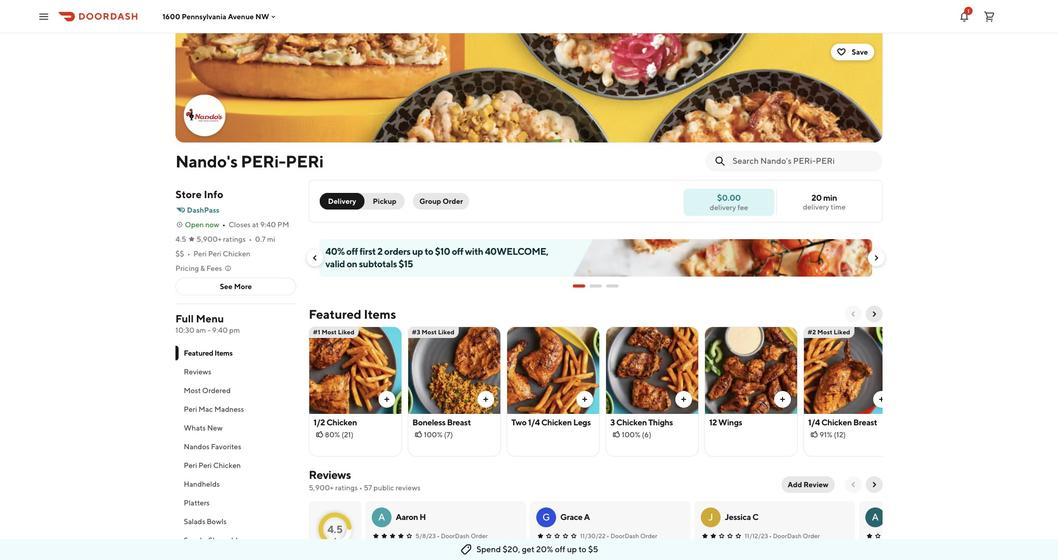 Task type: describe. For each thing, give the bounding box(es) containing it.
most ordered
[[184, 387, 231, 395]]

most for boneless
[[422, 329, 437, 336]]

• doordash order for a
[[437, 533, 488, 541]]

most inside most ordered button
[[184, 387, 201, 395]]

review
[[804, 481, 829, 490]]

1/2 chicken
[[314, 418, 357, 428]]

0 vertical spatial 4.5
[[176, 235, 186, 244]]

• right 11/12/23
[[769, 533, 772, 541]]

grace a
[[560, 513, 590, 523]]

featured items heading
[[309, 306, 396, 323]]

get
[[522, 545, 535, 555]]

mi
[[267, 235, 275, 244]]

$20,
[[503, 545, 520, 555]]

jessica c
[[725, 513, 759, 523]]

open menu image
[[37, 10, 50, 23]]

two 1/4 chicken legs button
[[507, 327, 600, 457]]

chicken inside two 1/4 chicken legs button
[[541, 418, 572, 428]]

store
[[176, 189, 202, 201]]

1
[[968, 8, 970, 14]]

3
[[610, 418, 615, 428]]

9:40 inside the full menu 10:30 am - 9:40 pm
[[212, 327, 228, 335]]

• closes at 9:40 pm
[[222, 221, 289, 229]]

aaron
[[396, 513, 418, 523]]

see
[[220, 283, 233, 291]]

1 vertical spatial 4.5
[[327, 524, 343, 536]]

to for $10
[[425, 246, 433, 257]]

order for g
[[640, 533, 658, 541]]

0.7
[[255, 235, 266, 244]]

add
[[788, 481, 802, 490]]

1 vertical spatial previous button of carousel image
[[849, 310, 858, 319]]

wings
[[719, 418, 742, 428]]

0 horizontal spatial 5,900+
[[197, 235, 222, 244]]

0 vertical spatial 9:40
[[260, 221, 276, 229]]

select promotional banner element
[[573, 277, 619, 296]]

• right the now
[[222, 221, 226, 229]]

salads bowls button
[[176, 513, 296, 532]]

$5
[[588, 545, 598, 555]]

#2 most liked
[[808, 329, 850, 336]]

fee
[[738, 203, 748, 212]]

pm
[[277, 221, 289, 229]]

reviews for reviews
[[184, 368, 211, 377]]

previous image
[[849, 481, 858, 490]]

spend
[[477, 545, 501, 555]]

11/12/23
[[745, 533, 768, 541]]

0 horizontal spatial previous button of carousel image
[[311, 254, 319, 262]]

g
[[543, 512, 550, 523]]

91% (12)
[[820, 431, 846, 440]]

add item to cart image for 1/2 chicken image
[[383, 396, 391, 404]]

closes
[[229, 221, 251, 229]]

(6)
[[642, 431, 652, 440]]

nw
[[255, 12, 269, 21]]

peri mac madness button
[[176, 401, 296, 419]]

most for 1/2
[[322, 329, 337, 336]]

12 wings image
[[705, 327, 797, 415]]

first
[[360, 246, 376, 257]]

reviews link
[[309, 469, 351, 482]]

0 horizontal spatial off
[[346, 246, 358, 257]]

40welcome,
[[485, 246, 549, 257]]

snacks shareables button
[[176, 532, 296, 551]]

add item to cart image for 12 wings image in the bottom of the page
[[779, 396, 787, 404]]

1600 pennsylvania avenue nw button
[[162, 12, 278, 21]]

nandos
[[184, 443, 210, 452]]

liked for 1/2
[[338, 329, 355, 336]]

next image
[[870, 481, 879, 490]]

group order
[[419, 197, 463, 206]]

12 wings
[[709, 418, 742, 428]]

add item to cart image for two 1/4 chicken legs image
[[581, 396, 589, 404]]

spend $20, get 20% off up to $5
[[477, 545, 598, 555]]

jessica
[[725, 513, 751, 523]]

order for j
[[803, 533, 820, 541]]

up for orders
[[412, 246, 423, 257]]

0 items, open order cart image
[[983, 10, 996, 23]]

• inside reviews 5,900+ ratings • 57 public reviews
[[359, 484, 362, 493]]

add item to cart image for 3 chicken thighs image on the bottom right
[[680, 396, 688, 404]]

delivery inside 20 min delivery time
[[803, 203, 829, 211]]

$0.00 delivery fee
[[710, 193, 748, 212]]

c
[[753, 513, 759, 523]]

see more
[[220, 283, 252, 291]]

whats
[[184, 424, 206, 433]]

thighs
[[648, 418, 673, 428]]

most for 1/4
[[818, 329, 833, 336]]

3 chicken thighs image
[[606, 327, 698, 415]]

platters button
[[176, 494, 296, 513]]

see more button
[[176, 279, 296, 295]]

1 horizontal spatial a
[[584, 513, 590, 523]]

two 1/4 chicken legs image
[[507, 327, 599, 415]]

pennsylvania
[[182, 12, 226, 21]]

dashpass
[[187, 206, 219, 215]]

chicken up 80% (21)
[[326, 418, 357, 428]]

handhelds button
[[176, 476, 296, 494]]

boneless breast
[[412, 418, 471, 428]]

5,900+ ratings •
[[197, 235, 252, 244]]

ratings inside reviews 5,900+ ratings • 57 public reviews
[[335, 484, 358, 493]]

next button of carousel image
[[872, 254, 881, 262]]

subtotals
[[359, 259, 397, 270]]

1 horizontal spatial off
[[452, 246, 463, 257]]

reviews 5,900+ ratings • 57 public reviews
[[309, 469, 421, 493]]

1/4 chicken breast
[[808, 418, 877, 428]]

100% (6)
[[622, 431, 652, 440]]

• right $$
[[187, 250, 190, 258]]

delivery
[[328, 197, 356, 206]]

100% (7)
[[424, 431, 453, 440]]

platters
[[184, 499, 210, 508]]

liked for 1/4
[[834, 329, 850, 336]]

store info
[[176, 189, 223, 201]]

100% for breast
[[424, 431, 443, 440]]

12 wings button
[[705, 327, 798, 457]]

$$
[[176, 250, 184, 258]]

#3
[[412, 329, 420, 336]]

• doordash order for j
[[769, 533, 820, 541]]

20%
[[536, 545, 553, 555]]

open now
[[185, 221, 219, 229]]

1/4 inside button
[[528, 418, 540, 428]]

0 horizontal spatial ratings
[[223, 235, 246, 244]]

nando's
[[176, 152, 238, 171]]

5/8/23
[[416, 533, 436, 541]]

order inside button
[[443, 197, 463, 206]]

valid
[[326, 259, 345, 270]]

91%
[[820, 431, 833, 440]]

info
[[204, 189, 223, 201]]

1 breast from the left
[[447, 418, 471, 428]]



Task type: vqa. For each thing, say whether or not it's contained in the screenshot.
Breast's 100%
yes



Task type: locate. For each thing, give the bounding box(es) containing it.
1 100% from the left
[[424, 431, 443, 440]]

to for $5
[[579, 545, 587, 555]]

more
[[234, 283, 252, 291]]

off up "on" at left top
[[346, 246, 358, 257]]

avenue
[[228, 12, 254, 21]]

liked right #2
[[834, 329, 850, 336]]

up inside 40% off first 2 orders up to $10 off with 40welcome, valid on subtotals $15
[[412, 246, 423, 257]]

#1 most liked
[[313, 329, 355, 336]]

items inside heading
[[364, 307, 396, 322]]

1 horizontal spatial 9:40
[[260, 221, 276, 229]]

off right 20%
[[555, 545, 566, 555]]

0 horizontal spatial • doordash order
[[437, 533, 488, 541]]

3 liked from the left
[[834, 329, 850, 336]]

• doordash order up spend
[[437, 533, 488, 541]]

peri up pricing & fees
[[193, 250, 207, 258]]

to left $10
[[425, 246, 433, 257]]

up for off
[[567, 545, 577, 555]]

0 horizontal spatial featured
[[184, 349, 213, 358]]

5,900+ down the now
[[197, 235, 222, 244]]

100% left (6)
[[622, 431, 641, 440]]

1/2 chicken image
[[309, 327, 402, 415]]

0.7 mi
[[255, 235, 275, 244]]

0 vertical spatial items
[[364, 307, 396, 322]]

breast
[[447, 418, 471, 428], [854, 418, 877, 428]]

off right $10
[[452, 246, 463, 257]]

orders
[[384, 246, 411, 257]]

0 vertical spatial reviews
[[184, 368, 211, 377]]

1 vertical spatial to
[[579, 545, 587, 555]]

to inside 40% off first 2 orders up to $10 off with 40welcome, valid on subtotals $15
[[425, 246, 433, 257]]

1 vertical spatial 9:40
[[212, 327, 228, 335]]

10:30
[[176, 327, 195, 335]]

0 horizontal spatial items
[[215, 349, 233, 358]]

liked
[[338, 329, 355, 336], [438, 329, 455, 336], [834, 329, 850, 336]]

1 • doordash order from the left
[[437, 533, 488, 541]]

1/4 up 91%
[[808, 418, 820, 428]]

2 1/4 from the left
[[808, 418, 820, 428]]

Item Search search field
[[733, 156, 874, 167]]

•
[[222, 221, 226, 229], [249, 235, 252, 244], [187, 250, 190, 258], [359, 484, 362, 493], [437, 533, 440, 541], [607, 533, 609, 541], [769, 533, 772, 541]]

1 horizontal spatial • doordash order
[[607, 533, 658, 541]]

1 horizontal spatial liked
[[438, 329, 455, 336]]

featured items down -
[[184, 349, 233, 358]]

1 horizontal spatial delivery
[[803, 203, 829, 211]]

#3 most liked
[[412, 329, 455, 336]]

doordash for g
[[611, 533, 639, 541]]

two 1/4 chicken legs
[[511, 418, 591, 428]]

am
[[196, 327, 206, 335]]

up left '$5'
[[567, 545, 577, 555]]

• doordash order for g
[[607, 533, 658, 541]]

Delivery radio
[[320, 193, 365, 210]]

• left 0.7
[[249, 235, 252, 244]]

liked right #3 at the bottom left of page
[[438, 329, 455, 336]]

aaron h
[[396, 513, 426, 523]]

2 horizontal spatial a
[[872, 512, 879, 523]]

whats new
[[184, 424, 223, 433]]

5,900+ inside reviews 5,900+ ratings • 57 public reviews
[[309, 484, 334, 493]]

chicken down favorites
[[213, 462, 241, 470]]

1 horizontal spatial doordash
[[611, 533, 639, 541]]

ratings
[[223, 235, 246, 244], [335, 484, 358, 493]]

1 liked from the left
[[338, 329, 355, 336]]

peri left mac
[[184, 406, 197, 414]]

chicken inside peri peri chicken button
[[213, 462, 241, 470]]

5,900+ down reviews link
[[309, 484, 334, 493]]

featured up #1 most liked
[[309, 307, 361, 322]]

reviews
[[396, 484, 421, 493]]

• right 11/30/22
[[607, 533, 609, 541]]

• doordash order right 11/12/23
[[769, 533, 820, 541]]

#2
[[808, 329, 816, 336]]

0 vertical spatial featured items
[[309, 307, 396, 322]]

1 horizontal spatial previous button of carousel image
[[849, 310, 858, 319]]

1 doordash from the left
[[441, 533, 470, 541]]

featured down am
[[184, 349, 213, 358]]

Pickup radio
[[358, 193, 405, 210]]

peri peri chicken button
[[176, 457, 296, 476]]

1 vertical spatial 5,900+
[[309, 484, 334, 493]]

a down next icon
[[872, 512, 879, 523]]

h
[[420, 513, 426, 523]]

1 horizontal spatial featured
[[309, 307, 361, 322]]

doordash for a
[[441, 533, 470, 541]]

featured items
[[309, 307, 396, 322], [184, 349, 233, 358]]

group
[[419, 197, 441, 206]]

liked for boneless
[[438, 329, 455, 336]]

featured items up #1 most liked
[[309, 307, 396, 322]]

0 horizontal spatial doordash
[[441, 533, 470, 541]]

100% for chicken
[[622, 431, 641, 440]]

1 vertical spatial reviews
[[309, 469, 351, 482]]

most right #3 at the bottom left of page
[[422, 329, 437, 336]]

whats new button
[[176, 419, 296, 438]]

most right #1
[[322, 329, 337, 336]]

1/4 chicken breast image
[[804, 327, 896, 415]]

1/4 right two
[[528, 418, 540, 428]]

add item to cart image inside two 1/4 chicken legs button
[[581, 396, 589, 404]]

doordash right 5/8/23
[[441, 533, 470, 541]]

full
[[176, 313, 194, 325]]

1 vertical spatial up
[[567, 545, 577, 555]]

up up "$15" at left top
[[412, 246, 423, 257]]

doordash right 11/30/22
[[611, 533, 639, 541]]

add item to cart image
[[383, 396, 391, 404], [482, 396, 490, 404], [581, 396, 589, 404], [680, 396, 688, 404], [779, 396, 787, 404], [878, 396, 886, 404]]

grace
[[560, 513, 583, 523]]

previous button of carousel image left next button of carousel image
[[849, 310, 858, 319]]

order methods option group
[[320, 193, 405, 210]]

reviews inside reviews 5,900+ ratings • 57 public reviews
[[309, 469, 351, 482]]

nandos favorites button
[[176, 438, 296, 457]]

3 doordash from the left
[[773, 533, 802, 541]]

3 chicken thighs
[[610, 418, 673, 428]]

full menu 10:30 am - 9:40 pm
[[176, 313, 240, 335]]

now
[[205, 221, 219, 229]]

1 horizontal spatial breast
[[854, 418, 877, 428]]

1 horizontal spatial 100%
[[622, 431, 641, 440]]

favorites
[[211, 443, 241, 452]]

add item to cart image inside 12 wings button
[[779, 396, 787, 404]]

1/2
[[314, 418, 325, 428]]

1 horizontal spatial 5,900+
[[309, 484, 334, 493]]

0 horizontal spatial featured items
[[184, 349, 233, 358]]

peri peri chicken
[[184, 462, 241, 470]]

$0.00
[[717, 193, 741, 203]]

peri mac madness
[[184, 406, 244, 414]]

most right #2
[[818, 329, 833, 336]]

1 vertical spatial featured items
[[184, 349, 233, 358]]

100% down boneless
[[424, 431, 443, 440]]

3 add item to cart image from the left
[[581, 396, 589, 404]]

pricing & fees
[[176, 265, 222, 273]]

ratings down closes
[[223, 235, 246, 244]]

1 horizontal spatial 4.5
[[327, 524, 343, 536]]

save
[[852, 48, 868, 56]]

0 vertical spatial 5,900+
[[197, 235, 222, 244]]

12
[[709, 418, 717, 428]]

most up mac
[[184, 387, 201, 395]]

delivery down $0.00
[[710, 203, 736, 212]]

80%
[[325, 431, 340, 440]]

1 horizontal spatial to
[[579, 545, 587, 555]]

#1
[[313, 329, 320, 336]]

0 vertical spatial to
[[425, 246, 433, 257]]

2 doordash from the left
[[611, 533, 639, 541]]

pickup
[[373, 197, 397, 206]]

0 horizontal spatial up
[[412, 246, 423, 257]]

reviews inside "button"
[[184, 368, 211, 377]]

0 vertical spatial ratings
[[223, 235, 246, 244]]

9:40
[[260, 221, 276, 229], [212, 327, 228, 335]]

bowls
[[207, 518, 227, 527]]

2 horizontal spatial liked
[[834, 329, 850, 336]]

doordash right 11/12/23
[[773, 533, 802, 541]]

peri up fees
[[208, 250, 221, 258]]

1 horizontal spatial ratings
[[335, 484, 358, 493]]

chicken left legs at the bottom right of the page
[[541, 418, 572, 428]]

chicken up (12)
[[822, 418, 852, 428]]

$15
[[399, 259, 413, 270]]

(7)
[[444, 431, 453, 440]]

2 add item to cart image from the left
[[482, 396, 490, 404]]

two
[[511, 418, 527, 428]]

peri up handhelds
[[199, 462, 212, 470]]

previous button of carousel image left valid
[[311, 254, 319, 262]]

salads
[[184, 518, 205, 527]]

1 horizontal spatial items
[[364, 307, 396, 322]]

0 horizontal spatial delivery
[[710, 203, 736, 212]]

1 horizontal spatial up
[[567, 545, 577, 555]]

2 horizontal spatial • doordash order
[[769, 533, 820, 541]]

2 100% from the left
[[622, 431, 641, 440]]

pricing
[[176, 265, 199, 273]]

boneless breast image
[[408, 327, 501, 415]]

add review
[[788, 481, 829, 490]]

0 horizontal spatial to
[[425, 246, 433, 257]]

snacks shareables
[[184, 537, 245, 545]]

1 horizontal spatial featured items
[[309, 307, 396, 322]]

peri-
[[241, 152, 286, 171]]

20
[[812, 193, 822, 203]]

peri inside button
[[184, 406, 197, 414]]

items up reviews "button"
[[215, 349, 233, 358]]

reviews for reviews 5,900+ ratings • 57 public reviews
[[309, 469, 351, 482]]

to left '$5'
[[579, 545, 587, 555]]

liked down featured items heading
[[338, 329, 355, 336]]

1 horizontal spatial reviews
[[309, 469, 351, 482]]

next button of carousel image
[[870, 310, 879, 319]]

(12)
[[834, 431, 846, 440]]

to
[[425, 246, 433, 257], [579, 545, 587, 555]]

notification bell image
[[958, 10, 971, 23]]

chicken down 5,900+ ratings •
[[223, 250, 250, 258]]

2 • doordash order from the left
[[607, 533, 658, 541]]

1 horizontal spatial 1/4
[[808, 418, 820, 428]]

-
[[208, 327, 211, 335]]

add review button
[[782, 477, 835, 494]]

0 horizontal spatial 1/4
[[528, 418, 540, 428]]

shareables
[[208, 537, 245, 545]]

3 • doordash order from the left
[[769, 533, 820, 541]]

• right 5/8/23
[[437, 533, 440, 541]]

add item to cart image for boneless breast image
[[482, 396, 490, 404]]

0 horizontal spatial 100%
[[424, 431, 443, 440]]

items
[[364, 307, 396, 322], [215, 349, 233, 358]]

delivery inside $0.00 delivery fee
[[710, 203, 736, 212]]

featured inside heading
[[309, 307, 361, 322]]

0 horizontal spatial liked
[[338, 329, 355, 336]]

2 horizontal spatial doordash
[[773, 533, 802, 541]]

previous button of carousel image
[[311, 254, 319, 262], [849, 310, 858, 319]]

salads bowls
[[184, 518, 227, 527]]

a right grace
[[584, 513, 590, 523]]

1600 pennsylvania avenue nw
[[162, 12, 269, 21]]

0 vertical spatial featured
[[309, 307, 361, 322]]

doordash for j
[[773, 533, 802, 541]]

• left 57
[[359, 484, 362, 493]]

new
[[207, 424, 223, 433]]

pm
[[229, 327, 240, 335]]

0 horizontal spatial 4.5
[[176, 235, 186, 244]]

• doordash order right 11/30/22
[[607, 533, 658, 541]]

2 breast from the left
[[854, 418, 877, 428]]

0 horizontal spatial breast
[[447, 418, 471, 428]]

80% (21)
[[325, 431, 354, 440]]

1600
[[162, 12, 180, 21]]

0 horizontal spatial reviews
[[184, 368, 211, 377]]

reviews down '80%'
[[309, 469, 351, 482]]

peri
[[286, 152, 324, 171]]

1 1/4 from the left
[[528, 418, 540, 428]]

4 add item to cart image from the left
[[680, 396, 688, 404]]

11/30/22
[[580, 533, 606, 541]]

2 liked from the left
[[438, 329, 455, 336]]

nando's peri-peri image
[[176, 33, 883, 143], [185, 96, 224, 135]]

add item to cart image for the 1/4 chicken breast image on the right of page
[[878, 396, 886, 404]]

0 vertical spatial previous button of carousel image
[[311, 254, 319, 262]]

on
[[347, 259, 357, 270]]

1 vertical spatial items
[[215, 349, 233, 358]]

2 delivery from the left
[[710, 203, 736, 212]]

6 add item to cart image from the left
[[878, 396, 886, 404]]

featured
[[309, 307, 361, 322], [184, 349, 213, 358]]

0 vertical spatial up
[[412, 246, 423, 257]]

2 horizontal spatial off
[[555, 545, 566, 555]]

9:40 right -
[[212, 327, 228, 335]]

1 vertical spatial ratings
[[335, 484, 358, 493]]

delivery left "time"
[[803, 203, 829, 211]]

delivery
[[803, 203, 829, 211], [710, 203, 736, 212]]

5 add item to cart image from the left
[[779, 396, 787, 404]]

order for a
[[471, 533, 488, 541]]

fees
[[206, 265, 222, 273]]

reviews up most ordered
[[184, 368, 211, 377]]

40%
[[326, 246, 345, 257]]

reviews button
[[176, 363, 296, 382]]

9:40 right the at
[[260, 221, 276, 229]]

madness
[[214, 406, 244, 414]]

0 horizontal spatial a
[[378, 512, 385, 523]]

peri down 'nandos'
[[184, 462, 197, 470]]

items down subtotals
[[364, 307, 396, 322]]

handhelds
[[184, 481, 220, 489]]

ratings down reviews link
[[335, 484, 358, 493]]

0 horizontal spatial 9:40
[[212, 327, 228, 335]]

$10
[[435, 246, 450, 257]]

1 delivery from the left
[[803, 203, 829, 211]]

a left aaron
[[378, 512, 385, 523]]

boneless
[[412, 418, 446, 428]]

chicken up 100% (6)
[[616, 418, 647, 428]]

1 vertical spatial featured
[[184, 349, 213, 358]]

1 add item to cart image from the left
[[383, 396, 391, 404]]



